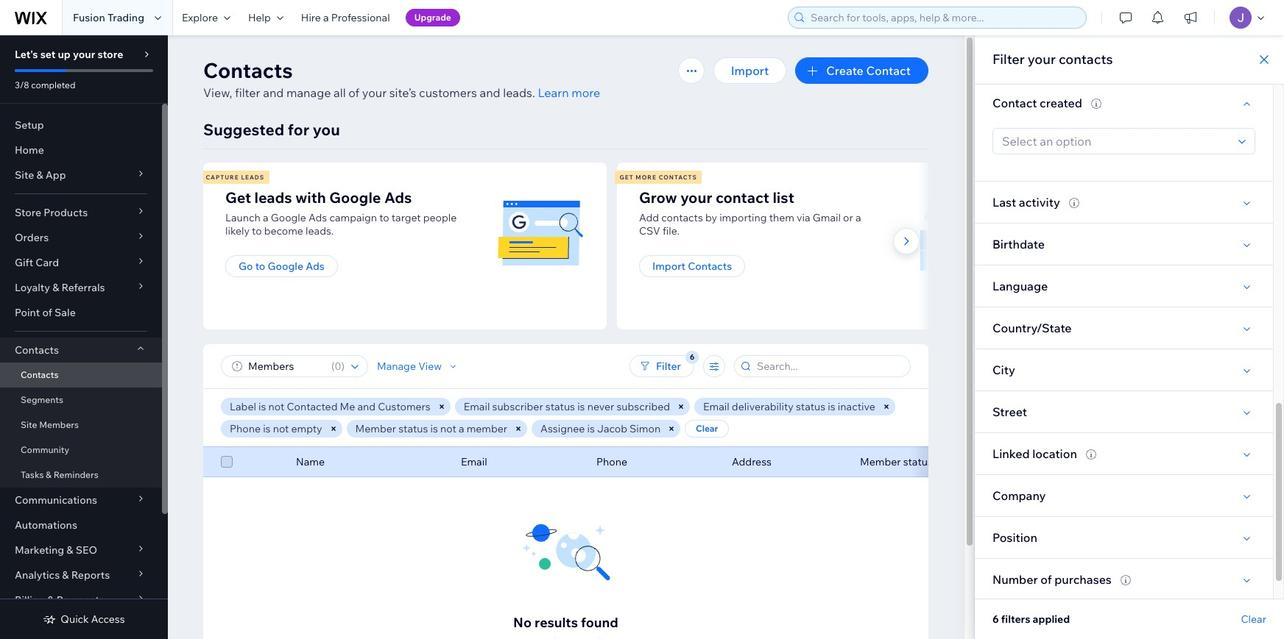 Task type: locate. For each thing, give the bounding box(es) containing it.
1 horizontal spatial member
[[860, 456, 901, 469]]

billing
[[15, 594, 45, 607]]

set
[[40, 48, 55, 61]]

& left app
[[36, 169, 43, 182]]

point
[[15, 306, 40, 320]]

0 vertical spatial site
[[15, 169, 34, 182]]

3/8
[[15, 80, 29, 91]]

referrals
[[61, 281, 105, 295]]

0 vertical spatial import
[[731, 63, 769, 78]]

phone down "label"
[[230, 423, 261, 436]]

google up campaign
[[329, 188, 381, 207]]

your
[[73, 48, 95, 61], [1028, 51, 1056, 68], [362, 85, 387, 100], [680, 188, 712, 207]]

and right the me
[[357, 401, 376, 414]]

site & app button
[[0, 163, 162, 188]]

communications button
[[0, 488, 162, 513]]

contacted
[[287, 401, 338, 414]]

google down become
[[268, 260, 303, 273]]

a inside grow your contact list add contacts by importing them via gmail or a csv file.
[[856, 211, 861, 225]]

a right or
[[856, 211, 861, 225]]

manage
[[286, 85, 331, 100]]

ads down the with
[[309, 211, 327, 225]]

contact inside button
[[866, 63, 911, 78]]

your left site's
[[362, 85, 387, 100]]

1 horizontal spatial clear
[[1241, 613, 1266, 627]]

your inside grow your contact list add contacts by importing them via gmail or a csv file.
[[680, 188, 712, 207]]

customers
[[419, 85, 477, 100]]

go to google ads button
[[225, 255, 338, 278]]

0 horizontal spatial contact
[[866, 63, 911, 78]]

contacts inside contacts view, filter and manage all of your site's customers and leads. learn more
[[203, 57, 293, 83]]

is down customers
[[430, 423, 438, 436]]

0 vertical spatial clear
[[696, 423, 718, 434]]

import for import contacts
[[652, 260, 686, 273]]

1 vertical spatial phone
[[596, 456, 627, 469]]

filter up subscribed on the bottom of the page
[[656, 360, 681, 373]]

let's set up your store
[[15, 48, 123, 61]]

analytics & reports button
[[0, 563, 162, 588]]

assignee is jacob simon
[[541, 423, 661, 436]]

1 horizontal spatial leads.
[[503, 85, 535, 100]]

not up 'phone is not empty' at the left bottom
[[268, 401, 284, 414]]

members
[[39, 420, 79, 431]]

site down segments
[[21, 420, 37, 431]]

site's
[[389, 85, 416, 100]]

0 vertical spatial filter
[[993, 51, 1025, 68]]

professional
[[331, 11, 390, 24]]

birthdate
[[993, 237, 1045, 252]]

1 horizontal spatial of
[[348, 85, 359, 100]]

& right billing
[[47, 594, 54, 607]]

& for marketing
[[66, 544, 73, 557]]

ads up target
[[384, 188, 412, 207]]

0 vertical spatial leads.
[[503, 85, 535, 100]]

0 vertical spatial of
[[348, 85, 359, 100]]

& left reports
[[62, 569, 69, 582]]

0 horizontal spatial clear button
[[685, 420, 729, 438]]

site down home
[[15, 169, 34, 182]]

help button
[[239, 0, 292, 35]]

to right likely
[[252, 225, 262, 238]]

a down leads
[[263, 211, 268, 225]]

not
[[268, 401, 284, 414], [273, 423, 289, 436], [440, 423, 456, 436]]

0 horizontal spatial member
[[355, 423, 396, 436]]

hire a professional
[[301, 11, 390, 24]]

site inside dropdown button
[[15, 169, 34, 182]]

address
[[732, 456, 772, 469]]

contact right "create"
[[866, 63, 911, 78]]

import contacts
[[652, 260, 732, 273]]

member down inactive
[[860, 456, 901, 469]]

& left seo
[[66, 544, 73, 557]]

leads.
[[503, 85, 535, 100], [306, 225, 334, 238]]

learn more button
[[538, 84, 600, 102]]

0 horizontal spatial phone
[[230, 423, 261, 436]]

a left member
[[459, 423, 464, 436]]

1 horizontal spatial filter
[[993, 51, 1025, 68]]

1 vertical spatial site
[[21, 420, 37, 431]]

google down leads
[[271, 211, 306, 225]]

tasks & reminders
[[21, 470, 98, 481]]

0 vertical spatial contact
[[866, 63, 911, 78]]

filter inside button
[[656, 360, 681, 373]]

Search... field
[[753, 356, 906, 377]]

& right loyalty at the top left of the page
[[52, 281, 59, 295]]

name
[[296, 456, 325, 469]]

your right the up
[[73, 48, 95, 61]]

app
[[45, 169, 66, 182]]

status
[[545, 401, 575, 414], [796, 401, 826, 414], [398, 423, 428, 436], [903, 456, 933, 469]]

purchases
[[1055, 573, 1112, 588]]

1 horizontal spatial clear button
[[1241, 613, 1266, 627]]

email up member
[[464, 401, 490, 414]]

create contact
[[826, 63, 911, 78]]

filter
[[993, 51, 1025, 68], [656, 360, 681, 373]]

your up by
[[680, 188, 712, 207]]

email deliverability status is inactive
[[703, 401, 875, 414]]

0 vertical spatial phone
[[230, 423, 261, 436]]

assignee
[[541, 423, 585, 436]]

marketing
[[15, 544, 64, 557]]

contacts up filter in the left top of the page
[[203, 57, 293, 83]]

2 horizontal spatial of
[[1041, 573, 1052, 588]]

1 horizontal spatial import
[[731, 63, 769, 78]]

not for empty
[[273, 423, 289, 436]]

no results found
[[513, 615, 618, 632]]

1 vertical spatial filter
[[656, 360, 681, 373]]

leads. down the with
[[306, 225, 334, 238]]

them
[[769, 211, 794, 225]]

get leads with google ads launch a google ads campaign to target people likely to become leads.
[[225, 188, 457, 238]]

leads. inside contacts view, filter and manage all of your site's customers and leads. learn more
[[503, 85, 535, 100]]

0 vertical spatial clear button
[[685, 420, 729, 438]]

1 vertical spatial import
[[652, 260, 686, 273]]

billing & payments button
[[0, 588, 162, 613]]

fusion trading
[[73, 11, 144, 24]]

2 horizontal spatial and
[[480, 85, 500, 100]]

hire
[[301, 11, 321, 24]]

clear inside 'button'
[[696, 423, 718, 434]]

0 vertical spatial member
[[355, 423, 396, 436]]

member
[[355, 423, 396, 436], [860, 456, 901, 469]]

not left empty
[[273, 423, 289, 436]]

activity
[[1019, 195, 1060, 210]]

1 vertical spatial leads.
[[306, 225, 334, 238]]

orders
[[15, 231, 49, 244]]

list
[[773, 188, 794, 207]]

2 vertical spatial google
[[268, 260, 303, 273]]

member
[[467, 423, 507, 436]]

import for import
[[731, 63, 769, 78]]

clear
[[696, 423, 718, 434], [1241, 613, 1266, 627]]

manage
[[377, 360, 416, 373]]

your up contact created
[[1028, 51, 1056, 68]]

to left target
[[379, 211, 389, 225]]

site members link
[[0, 413, 162, 438]]

2 vertical spatial of
[[1041, 573, 1052, 588]]

contacts down by
[[688, 260, 732, 273]]

0 vertical spatial contacts
[[1059, 51, 1113, 68]]

0 horizontal spatial clear
[[696, 423, 718, 434]]

contacts up created
[[1059, 51, 1113, 68]]

contacts inside grow your contact list add contacts by importing them via gmail or a csv file.
[[661, 211, 703, 225]]

of left sale
[[42, 306, 52, 320]]

results
[[535, 615, 578, 632]]

jacob
[[597, 423, 627, 436]]

email for email deliverability status is inactive
[[703, 401, 729, 414]]

suggested for you
[[203, 120, 340, 139]]

0 horizontal spatial import
[[652, 260, 686, 273]]

to right go
[[255, 260, 265, 273]]

0 horizontal spatial filter
[[656, 360, 681, 373]]

import button
[[713, 57, 787, 84]]

1 horizontal spatial phone
[[596, 456, 627, 469]]

list
[[201, 163, 1026, 330]]

2 vertical spatial ads
[[306, 260, 325, 273]]

contacts down the point of sale in the left top of the page
[[15, 344, 59, 357]]

1 vertical spatial of
[[42, 306, 52, 320]]

phone down jacob at left
[[596, 456, 627, 469]]

& inside popup button
[[52, 281, 59, 295]]

gmail
[[813, 211, 841, 225]]

ads down get leads with google ads launch a google ads campaign to target people likely to become leads.
[[306, 260, 325, 273]]

contacts inside button
[[688, 260, 732, 273]]

0 horizontal spatial of
[[42, 306, 52, 320]]

google
[[329, 188, 381, 207], [271, 211, 306, 225], [268, 260, 303, 273]]

to
[[379, 211, 389, 225], [252, 225, 262, 238], [255, 260, 265, 273]]

None checkbox
[[221, 454, 233, 471]]

a inside get leads with google ads launch a google ads campaign to target people likely to become leads.
[[263, 211, 268, 225]]

of inside sidebar element
[[42, 306, 52, 320]]

contact left created
[[993, 96, 1037, 110]]

0 horizontal spatial leads.
[[306, 225, 334, 238]]

import inside button
[[731, 63, 769, 78]]

member for member status
[[860, 456, 901, 469]]

let's
[[15, 48, 38, 61]]

of right all in the top left of the page
[[348, 85, 359, 100]]

to inside button
[[255, 260, 265, 273]]

member down customers
[[355, 423, 396, 436]]

more
[[572, 85, 600, 100]]

1 vertical spatial clear
[[1241, 613, 1266, 627]]

email
[[464, 401, 490, 414], [703, 401, 729, 414], [461, 456, 487, 469]]

0 horizontal spatial contacts
[[661, 211, 703, 225]]

leads
[[254, 188, 292, 207]]

& inside popup button
[[66, 544, 73, 557]]

email left deliverability
[[703, 401, 729, 414]]

leads. left learn
[[503, 85, 535, 100]]

list containing get leads with google ads
[[201, 163, 1026, 330]]

contacts left by
[[661, 211, 703, 225]]

store
[[97, 48, 123, 61]]

1 vertical spatial contacts
[[661, 211, 703, 225]]

filter your contacts
[[993, 51, 1113, 68]]

and right filter in the left top of the page
[[263, 85, 284, 100]]

filter up contact created
[[993, 51, 1025, 68]]

1 vertical spatial member
[[860, 456, 901, 469]]

member status
[[860, 456, 933, 469]]

a
[[323, 11, 329, 24], [263, 211, 268, 225], [856, 211, 861, 225], [459, 423, 464, 436]]

and right 'customers' on the left top of the page
[[480, 85, 500, 100]]

by
[[705, 211, 717, 225]]

no
[[513, 615, 532, 632]]

contacts
[[1059, 51, 1113, 68], [661, 211, 703, 225]]

phone for phone is not empty
[[230, 423, 261, 436]]

is left empty
[[263, 423, 271, 436]]

reminders
[[54, 470, 98, 481]]

trading
[[107, 11, 144, 24]]

Select an option field
[[998, 129, 1234, 154]]

& right tasks
[[46, 470, 52, 481]]

0 vertical spatial google
[[329, 188, 381, 207]]

become
[[264, 225, 303, 238]]

phone
[[230, 423, 261, 436], [596, 456, 627, 469]]

ads
[[384, 188, 412, 207], [309, 211, 327, 225], [306, 260, 325, 273]]

contacts button
[[0, 338, 162, 363]]

1 horizontal spatial contact
[[993, 96, 1037, 110]]

city
[[993, 363, 1015, 378]]

last activity
[[993, 195, 1060, 210]]

company
[[993, 489, 1046, 504]]

import inside button
[[652, 260, 686, 273]]

loyalty
[[15, 281, 50, 295]]

quick access
[[61, 613, 125, 627]]

is
[[259, 401, 266, 414], [577, 401, 585, 414], [828, 401, 835, 414], [263, 423, 271, 436], [430, 423, 438, 436], [587, 423, 595, 436]]

launch
[[225, 211, 261, 225]]

1 horizontal spatial and
[[357, 401, 376, 414]]

google inside button
[[268, 260, 303, 273]]

of right number
[[1041, 573, 1052, 588]]

capture leads
[[206, 174, 264, 181]]

leads. inside get leads with google ads launch a google ads campaign to target people likely to become leads.
[[306, 225, 334, 238]]

0 horizontal spatial and
[[263, 85, 284, 100]]



Task type: vqa. For each thing, say whether or not it's contained in the screenshot.
Manage View popup button
yes



Task type: describe. For each thing, give the bounding box(es) containing it.
or
[[843, 211, 853, 225]]

Unsaved view field
[[244, 356, 327, 377]]

your inside contacts view, filter and manage all of your site's customers and leads. learn more
[[362, 85, 387, 100]]

go
[[239, 260, 253, 273]]

& for tasks
[[46, 470, 52, 481]]

sale
[[54, 306, 76, 320]]

your inside sidebar element
[[73, 48, 95, 61]]

for
[[288, 120, 309, 139]]

up
[[58, 48, 71, 61]]

suggested
[[203, 120, 284, 139]]

ads inside button
[[306, 260, 325, 273]]

never
[[587, 401, 614, 414]]

& for site
[[36, 169, 43, 182]]

file.
[[663, 225, 680, 238]]

subscriber
[[492, 401, 543, 414]]

learn
[[538, 85, 569, 100]]

of inside contacts view, filter and manage all of your site's customers and leads. learn more
[[348, 85, 359, 100]]

analytics
[[15, 569, 60, 582]]

gift card
[[15, 256, 59, 269]]

orders button
[[0, 225, 162, 250]]

of for number of purchases
[[1041, 573, 1052, 588]]

clear for left the clear 'button'
[[696, 423, 718, 434]]

filter button
[[630, 356, 694, 378]]

1 vertical spatial google
[[271, 211, 306, 225]]

of for point of sale
[[42, 306, 52, 320]]

contact created
[[993, 96, 1082, 110]]

automations link
[[0, 513, 162, 538]]

setup
[[15, 119, 44, 132]]

you
[[313, 120, 340, 139]]

community link
[[0, 438, 162, 463]]

fusion
[[73, 11, 105, 24]]

created
[[1040, 96, 1082, 110]]

( 0 )
[[331, 360, 345, 373]]

people
[[423, 211, 457, 225]]

simon
[[630, 423, 661, 436]]

completed
[[31, 80, 75, 91]]

home
[[15, 144, 44, 157]]

store products button
[[0, 200, 162, 225]]

contact
[[716, 188, 769, 207]]

add
[[639, 211, 659, 225]]

contacts inside dropdown button
[[15, 344, 59, 357]]

site & app
[[15, 169, 66, 182]]

get more contacts
[[620, 174, 697, 181]]

setup link
[[0, 113, 162, 138]]

6 filters applied
[[993, 613, 1070, 627]]

applied
[[1033, 613, 1070, 627]]

marketing & seo
[[15, 544, 97, 557]]

1 vertical spatial contact
[[993, 96, 1037, 110]]

communications
[[15, 494, 97, 507]]

& for billing
[[47, 594, 54, 607]]

view
[[418, 360, 442, 373]]

1 vertical spatial ads
[[309, 211, 327, 225]]

site for site & app
[[15, 169, 34, 182]]

contacts
[[659, 174, 697, 181]]

loyalty & referrals
[[15, 281, 105, 295]]

sidebar element
[[0, 35, 168, 640]]

street
[[993, 405, 1027, 420]]

location
[[1032, 447, 1077, 462]]

contacts up segments
[[21, 370, 58, 381]]

1 vertical spatial clear button
[[1241, 613, 1266, 627]]

& for loyalty
[[52, 281, 59, 295]]

empty
[[291, 423, 322, 436]]

a right the hire
[[323, 11, 329, 24]]

phone for phone
[[596, 456, 627, 469]]

number
[[993, 573, 1038, 588]]

billing & payments
[[15, 594, 105, 607]]

grow
[[639, 188, 677, 207]]

site for site members
[[21, 420, 37, 431]]

linked location
[[993, 447, 1077, 462]]

analytics & reports
[[15, 569, 110, 582]]

create contact button
[[795, 57, 928, 84]]

Search for tools, apps, help & more... field
[[806, 7, 1082, 28]]

home link
[[0, 138, 162, 163]]

number of purchases
[[993, 573, 1112, 588]]

import contacts button
[[639, 255, 745, 278]]

1 horizontal spatial contacts
[[1059, 51, 1113, 68]]

reports
[[71, 569, 110, 582]]

3/8 completed
[[15, 80, 75, 91]]

filter for filter your contacts
[[993, 51, 1025, 68]]

label
[[230, 401, 256, 414]]

loyalty & referrals button
[[0, 275, 162, 300]]

email for email subscriber status is never subscribed
[[464, 401, 490, 414]]

point of sale link
[[0, 300, 162, 325]]

segments link
[[0, 388, 162, 413]]

contacts link
[[0, 363, 162, 388]]

last
[[993, 195, 1016, 210]]

likely
[[225, 225, 250, 238]]

access
[[91, 613, 125, 627]]

gift card button
[[0, 250, 162, 275]]

filter for filter
[[656, 360, 681, 373]]

& for analytics
[[62, 569, 69, 582]]

is left inactive
[[828, 401, 835, 414]]

clear for bottommost the clear 'button'
[[1241, 613, 1266, 627]]

importing
[[719, 211, 767, 225]]

customers
[[378, 401, 431, 414]]

me
[[340, 401, 355, 414]]

is left jacob at left
[[587, 423, 595, 436]]

(
[[331, 360, 335, 373]]

contacts view, filter and manage all of your site's customers and leads. learn more
[[203, 57, 600, 100]]

is right "label"
[[259, 401, 266, 414]]

found
[[581, 615, 618, 632]]

via
[[797, 211, 810, 225]]

tasks
[[21, 470, 44, 481]]

more
[[636, 174, 657, 181]]

site members
[[21, 420, 79, 431]]

language
[[993, 279, 1048, 294]]

0 vertical spatial ads
[[384, 188, 412, 207]]

6
[[993, 613, 999, 627]]

not for contacted
[[268, 401, 284, 414]]

position
[[993, 531, 1038, 546]]

hire a professional link
[[292, 0, 399, 35]]

store products
[[15, 206, 88, 219]]

)
[[341, 360, 345, 373]]

not left member
[[440, 423, 456, 436]]

manage view button
[[377, 360, 460, 373]]

card
[[36, 256, 59, 269]]

member for member status is not a member
[[355, 423, 396, 436]]

is left never
[[577, 401, 585, 414]]

email down member
[[461, 456, 487, 469]]



